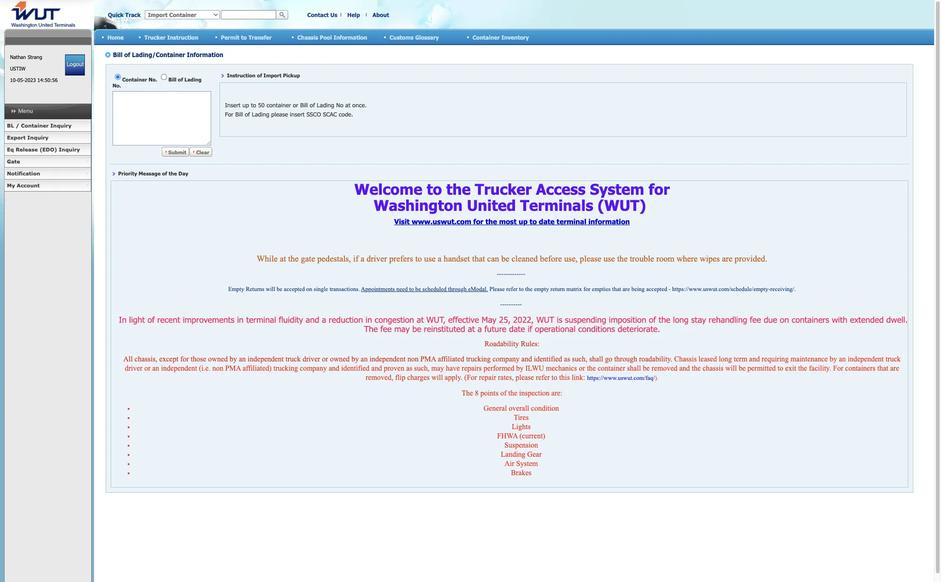 Task type: locate. For each thing, give the bounding box(es) containing it.
inventory
[[501, 34, 529, 40]]

eq
[[7, 147, 14, 153]]

inquiry down bl / container inquiry
[[27, 135, 48, 141]]

export inquiry link
[[4, 132, 91, 144]]

about
[[373, 12, 389, 18]]

1 horizontal spatial container
[[473, 34, 500, 40]]

container inventory
[[473, 34, 529, 40]]

bl / container inquiry
[[7, 123, 72, 129]]

help
[[347, 12, 360, 18]]

permit
[[221, 34, 239, 40]]

None text field
[[221, 10, 276, 19]]

eq release (edo) inquiry link
[[4, 144, 91, 156]]

release
[[16, 147, 38, 153]]

2023
[[25, 77, 36, 83]]

login image
[[65, 54, 85, 76]]

2 vertical spatial inquiry
[[59, 147, 80, 153]]

10-05-2023 14:50:57
[[10, 77, 58, 83]]

inquiry up export inquiry link
[[50, 123, 72, 129]]

my account
[[7, 183, 40, 189]]

inquiry for container
[[50, 123, 72, 129]]

about link
[[373, 12, 389, 18]]

container left inventory
[[473, 34, 500, 40]]

inquiry right the (edo)
[[59, 147, 80, 153]]

0 vertical spatial inquiry
[[50, 123, 72, 129]]

1 vertical spatial inquiry
[[27, 135, 48, 141]]

home
[[107, 34, 124, 40]]

strang
[[28, 54, 42, 60]]

account
[[17, 183, 40, 189]]

track
[[125, 12, 141, 18]]

bl
[[7, 123, 14, 129]]

pool
[[320, 34, 332, 40]]

container
[[473, 34, 500, 40], [21, 123, 49, 129]]

1 vertical spatial container
[[21, 123, 49, 129]]

(edo)
[[40, 147, 57, 153]]

quick track
[[108, 12, 141, 18]]

10-
[[10, 77, 17, 83]]

my account link
[[4, 180, 91, 192]]

container inside bl / container inquiry link
[[21, 123, 49, 129]]

inquiry
[[50, 123, 72, 129], [27, 135, 48, 141], [59, 147, 80, 153]]

gate link
[[4, 156, 91, 168]]

0 horizontal spatial container
[[21, 123, 49, 129]]

customs
[[390, 34, 414, 40]]

05-
[[17, 77, 25, 83]]

contact us link
[[307, 12, 337, 18]]

container up export inquiry
[[21, 123, 49, 129]]

bl / container inquiry link
[[4, 120, 91, 132]]

export
[[7, 135, 26, 141]]

nathan
[[10, 54, 26, 60]]

permit to transfer
[[221, 34, 272, 40]]



Task type: vqa. For each thing, say whether or not it's contained in the screenshot.
09:40:41
no



Task type: describe. For each thing, give the bounding box(es) containing it.
notification link
[[4, 168, 91, 180]]

nathan strang
[[10, 54, 42, 60]]

/
[[16, 123, 19, 129]]

inquiry for (edo)
[[59, 147, 80, 153]]

glossary
[[415, 34, 439, 40]]

transfer
[[248, 34, 272, 40]]

0 vertical spatial container
[[473, 34, 500, 40]]

export inquiry
[[7, 135, 48, 141]]

help link
[[347, 12, 360, 18]]

gate
[[7, 159, 20, 165]]

us
[[330, 12, 337, 18]]

to
[[241, 34, 247, 40]]

contact
[[307, 12, 329, 18]]

ustiw
[[10, 65, 26, 71]]

trucker instruction
[[144, 34, 198, 40]]

quick
[[108, 12, 124, 18]]

notification
[[7, 171, 40, 177]]

contact us
[[307, 12, 337, 18]]

my
[[7, 183, 15, 189]]

chassis pool information
[[297, 34, 367, 40]]

instruction
[[167, 34, 198, 40]]

trucker
[[144, 34, 166, 40]]

eq release (edo) inquiry
[[7, 147, 80, 153]]

customs glossary
[[390, 34, 439, 40]]

information
[[334, 34, 367, 40]]

14:50:57
[[37, 77, 58, 83]]

chassis
[[297, 34, 318, 40]]



